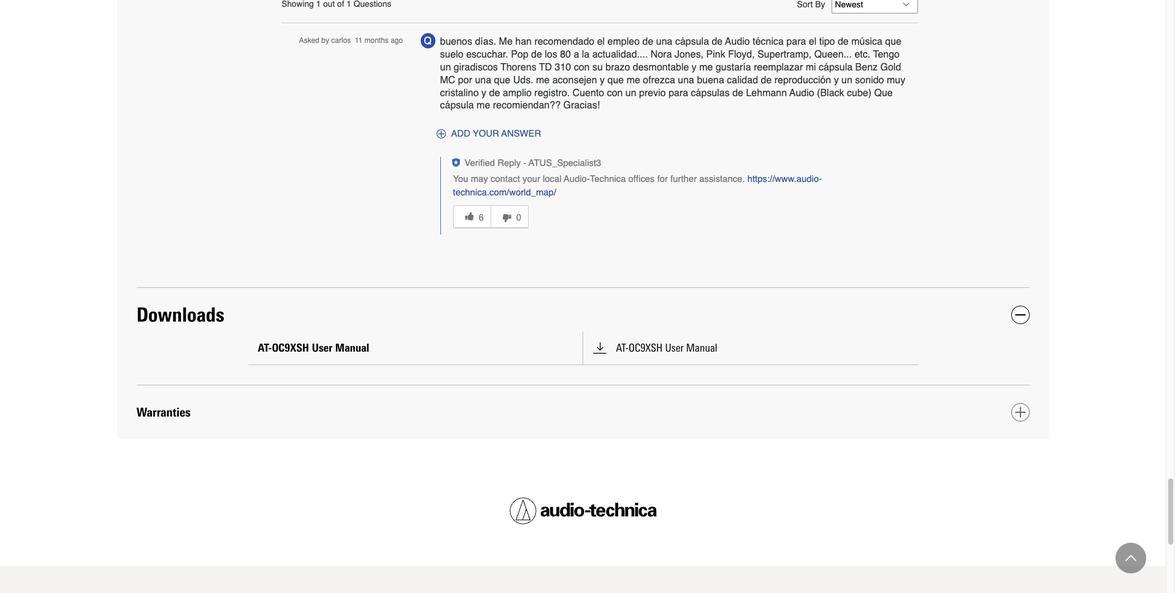 Task type: locate. For each thing, give the bounding box(es) containing it.
2 manual from the left
[[686, 342, 717, 355]]

warranties
[[136, 405, 191, 420]]

your right add at the left top of the page
[[473, 129, 499, 139]]

user
[[312, 342, 332, 355], [665, 342, 684, 355]]

1 horizontal spatial audio
[[789, 87, 814, 98]]

for
[[657, 174, 668, 184]]

0 horizontal spatial el
[[597, 36, 605, 47]]

y
[[692, 62, 697, 73], [600, 75, 605, 86], [834, 75, 839, 86], [482, 87, 486, 98]]

at-oc9xsh user manual
[[258, 342, 369, 355], [616, 342, 717, 355]]

para up supertramp,
[[787, 36, 806, 47]]

1 manual from the left
[[335, 342, 369, 355]]

verified reply image
[[451, 158, 460, 168]]

1 horizontal spatial para
[[787, 36, 806, 47]]

gracias!
[[563, 100, 600, 111]]

cube)
[[847, 87, 872, 98]]

1 horizontal spatial con
[[607, 87, 623, 98]]

con down the brazo
[[607, 87, 623, 98]]

de
[[642, 36, 653, 47], [712, 36, 723, 47], [838, 36, 849, 47], [531, 49, 542, 60], [761, 75, 772, 86], [489, 87, 500, 98], [732, 87, 743, 98]]

1 horizontal spatial una
[[656, 36, 672, 47]]

1 horizontal spatial user
[[665, 342, 684, 355]]

tipo
[[819, 36, 835, 47]]

una down giradiscos
[[475, 75, 491, 86]]

que down the brazo
[[608, 75, 624, 86]]

1 vertical spatial your
[[523, 174, 540, 184]]

1 horizontal spatial at-
[[616, 342, 629, 355]]

brazo
[[606, 62, 630, 73]]

un up mc
[[440, 62, 451, 73]]

para down ofrezca
[[669, 87, 688, 98]]

para
[[787, 36, 806, 47], [669, 87, 688, 98]]

your down verified reply - atus_specialist3 at the top of page
[[523, 174, 540, 184]]

ofrezca
[[643, 75, 675, 86]]

0 horizontal spatial your
[[473, 129, 499, 139]]

1 at-oc9xsh user manual from the left
[[258, 342, 369, 355]]

los
[[545, 49, 557, 60]]

cuento
[[573, 87, 604, 98]]

el left empleo
[[597, 36, 605, 47]]

audio down reproducción
[[789, 87, 814, 98]]

uds.
[[513, 75, 533, 86]]

2 vertical spatial un
[[626, 87, 636, 98]]

0 vertical spatial audio
[[725, 36, 750, 47]]

downloads
[[136, 303, 224, 327]]

your
[[473, 129, 499, 139], [523, 174, 540, 184]]

0 horizontal spatial manual
[[335, 342, 369, 355]]

2 oc9xsh from the left
[[629, 342, 663, 355]]

1 horizontal spatial el
[[809, 36, 817, 47]]

una
[[656, 36, 672, 47], [475, 75, 491, 86], [678, 75, 694, 86]]

0 vertical spatial con
[[574, 62, 590, 73]]

escuchar.
[[466, 49, 508, 60]]

answer
[[501, 129, 541, 139]]

offices
[[628, 174, 655, 184]]

0 button
[[491, 205, 529, 229]]

audio up floyd,
[[725, 36, 750, 47]]

1 horizontal spatial your
[[523, 174, 540, 184]]

1 vertical spatial para
[[669, 87, 688, 98]]

1 vertical spatial cápsula
[[819, 62, 853, 73]]

de down calidad
[[732, 87, 743, 98]]

cápsula up jones,
[[675, 36, 709, 47]]

technica
[[590, 174, 626, 184]]

0 horizontal spatial que
[[494, 75, 510, 86]]

de right tipo
[[838, 36, 849, 47]]

muy
[[887, 75, 905, 86]]

0 horizontal spatial oc9xsh
[[272, 342, 309, 355]]

me down the brazo
[[627, 75, 640, 86]]

previo
[[639, 87, 666, 98]]

mc
[[440, 75, 455, 86]]

oc9xsh
[[272, 342, 309, 355], [629, 342, 663, 355]]

queen...
[[814, 49, 852, 60]]

con down la
[[574, 62, 590, 73]]

etc.
[[855, 49, 870, 60]]

0 vertical spatial para
[[787, 36, 806, 47]]

0 horizontal spatial cápsula
[[440, 100, 474, 111]]

plus image
[[1015, 407, 1026, 418]]

carlos
[[331, 36, 351, 45]]

registro.
[[534, 87, 570, 98]]

su
[[592, 62, 603, 73]]

cápsula down the queen...
[[819, 62, 853, 73]]

el left tipo
[[809, 36, 817, 47]]

0 horizontal spatial at-
[[258, 342, 272, 355]]

2 horizontal spatial cápsula
[[819, 62, 853, 73]]

1 vertical spatial con
[[607, 87, 623, 98]]

group containing 6
[[453, 199, 909, 235]]

1 horizontal spatial manual
[[686, 342, 717, 355]]

cápsula down cristalino
[[440, 100, 474, 111]]

manual
[[335, 342, 369, 355], [686, 342, 717, 355]]

audio
[[725, 36, 750, 47], [789, 87, 814, 98]]

atus_specialist3
[[529, 158, 601, 168]]

y down 'su'
[[600, 75, 605, 86]]

gold
[[880, 62, 901, 73]]

mi
[[806, 62, 816, 73]]

group
[[453, 199, 909, 235]]

cápsula
[[675, 36, 709, 47], [819, 62, 853, 73], [440, 100, 474, 111]]

0 horizontal spatial user
[[312, 342, 332, 355]]

0 vertical spatial un
[[440, 62, 451, 73]]

un up cube)
[[842, 75, 852, 86]]

1 horizontal spatial cápsula
[[675, 36, 709, 47]]

https://www.audio-
[[747, 174, 822, 184]]

han
[[515, 36, 532, 47]]

pink
[[706, 49, 725, 60]]

1 horizontal spatial que
[[608, 75, 624, 86]]

me
[[699, 62, 713, 73], [536, 75, 550, 86], [627, 75, 640, 86], [477, 100, 490, 111]]

80
[[560, 49, 571, 60]]

floyd,
[[728, 49, 755, 60]]

que up tengo
[[885, 36, 902, 47]]

una left buena
[[678, 75, 694, 86]]

0 horizontal spatial un
[[440, 62, 451, 73]]

un left the previo
[[626, 87, 636, 98]]

buena
[[697, 75, 724, 86]]

0 vertical spatial your
[[473, 129, 499, 139]]

310
[[555, 62, 571, 73]]

calidad
[[727, 75, 758, 86]]

lehmann
[[746, 87, 787, 98]]

me down cristalino
[[477, 100, 490, 111]]

2 horizontal spatial un
[[842, 75, 852, 86]]

buenos
[[440, 36, 472, 47]]

https://www.audio- technica.com/world_map/
[[453, 174, 822, 197]]

que up amplio
[[494, 75, 510, 86]]

que
[[874, 87, 893, 98]]

you may contact your local audio-technica offices for further assistance.
[[453, 174, 747, 184]]

días.
[[475, 36, 496, 47]]

1 el from the left
[[597, 36, 605, 47]]

2 vertical spatial cápsula
[[440, 100, 474, 111]]

de left amplio
[[489, 87, 500, 98]]

your inside "add your answer" dropdown button
[[473, 129, 499, 139]]

1 horizontal spatial un
[[626, 87, 636, 98]]

1 horizontal spatial at-oc9xsh user manual
[[616, 342, 717, 355]]

1 vertical spatial un
[[842, 75, 852, 86]]

0 horizontal spatial at-oc9xsh user manual
[[258, 342, 369, 355]]

un
[[440, 62, 451, 73], [842, 75, 852, 86], [626, 87, 636, 98]]

por
[[458, 75, 472, 86]]

6
[[479, 213, 484, 223]]

0 vertical spatial cápsula
[[675, 36, 709, 47]]

1 horizontal spatial oc9xsh
[[629, 342, 663, 355]]

reply
[[498, 158, 521, 168]]

by
[[321, 36, 329, 45]]

0 horizontal spatial para
[[669, 87, 688, 98]]

2 at- from the left
[[616, 342, 629, 355]]

con
[[574, 62, 590, 73], [607, 87, 623, 98]]

música
[[851, 36, 883, 47]]

at-
[[258, 342, 272, 355], [616, 342, 629, 355]]

de up lehmann
[[761, 75, 772, 86]]

una up nora
[[656, 36, 672, 47]]

actualidad....
[[592, 49, 648, 60]]



Task type: vqa. For each thing, say whether or not it's contained in the screenshot.
"recomendado" at the top of page
yes



Task type: describe. For each thing, give the bounding box(es) containing it.
cápsulas
[[691, 87, 730, 98]]

y right cristalino
[[482, 87, 486, 98]]

recomiendan??
[[493, 100, 561, 111]]

técnica
[[753, 36, 784, 47]]

1 oc9xsh from the left
[[272, 342, 309, 355]]

0
[[516, 213, 521, 223]]

asked by carlos 11 months ago
[[299, 36, 403, 45]]

1 vertical spatial audio
[[789, 87, 814, 98]]

add
[[451, 129, 470, 139]]

me up buena
[[699, 62, 713, 73]]

minus image
[[1015, 309, 1026, 320]]

y up (black
[[834, 75, 839, 86]]

a
[[574, 49, 579, 60]]

months
[[364, 36, 389, 45]]

2 el from the left
[[809, 36, 817, 47]]

pop
[[511, 49, 528, 60]]

q
[[424, 36, 432, 47]]

td
[[539, 62, 552, 73]]

verified
[[465, 158, 495, 168]]

6 button
[[453, 205, 491, 229]]

thorens
[[501, 62, 536, 73]]

asked
[[299, 36, 319, 45]]

jones,
[[675, 49, 704, 60]]

11
[[355, 36, 362, 45]]

cristalino
[[440, 87, 479, 98]]

store logo image
[[509, 498, 657, 525]]

2 at-oc9xsh user manual from the left
[[616, 342, 717, 355]]

suelo
[[440, 49, 464, 60]]

benz
[[855, 62, 878, 73]]

audio-
[[564, 174, 590, 184]]

aconsejen
[[552, 75, 597, 86]]

gustaría
[[716, 62, 751, 73]]

giradiscos
[[454, 62, 498, 73]]

contact
[[491, 174, 520, 184]]

de up nora
[[642, 36, 653, 47]]

de left los
[[531, 49, 542, 60]]

0 horizontal spatial una
[[475, 75, 491, 86]]

1 user from the left
[[312, 342, 332, 355]]

sonido
[[855, 75, 884, 86]]

0 horizontal spatial audio
[[725, 36, 750, 47]]

me down td
[[536, 75, 550, 86]]

reemplazar
[[754, 62, 803, 73]]

me
[[499, 36, 513, 47]]

la
[[582, 49, 590, 60]]

tengo
[[873, 49, 900, 60]]

add your answer button
[[433, 126, 541, 142]]

nora
[[651, 49, 672, 60]]

assistance.
[[699, 174, 745, 184]]

download image
[[593, 342, 606, 355]]

2 horizontal spatial que
[[885, 36, 902, 47]]

1 at- from the left
[[258, 342, 272, 355]]

buenos días. me han recomendado el empleo de una cápsula de audio técnica para el tipo de música que suelo escuchar. pop de los 80 a la actualidad.... nora jones, pink floyd, supertramp, queen... etc. tengo un giradiscos thorens td 310 con su brazo desmontable y me gustaría reemplazar mi cápsula benz gold mc por una que uds. me aconsejen y que me ofrezca una buena calidad de reproducción y un sonido muy cristalino y de amplio registro. cuento con un previo para cápsulas de lehmann audio (black cube)   que cápsula me recomiendan??  gracias!
[[440, 36, 905, 111]]

(black
[[817, 87, 844, 98]]

supertramp,
[[758, 49, 812, 60]]

empleo
[[608, 36, 640, 47]]

you
[[453, 174, 468, 184]]

further
[[670, 174, 697, 184]]

https://www.audio- technica.com/world_map/ link
[[453, 174, 822, 197]]

2 horizontal spatial una
[[678, 75, 694, 86]]

desmontable
[[633, 62, 689, 73]]

ago
[[391, 36, 403, 45]]

question element
[[419, 32, 436, 50]]

add your answer
[[451, 129, 541, 139]]

at-oc9xsh user manual link
[[593, 342, 908, 355]]

arrow up image
[[1125, 553, 1137, 564]]

technica.com/world_map/
[[453, 187, 556, 197]]

amplio
[[503, 87, 532, 98]]

de up the pink
[[712, 36, 723, 47]]

2 user from the left
[[665, 342, 684, 355]]

y down jones,
[[692, 62, 697, 73]]

-
[[523, 158, 526, 168]]

0 horizontal spatial con
[[574, 62, 590, 73]]

local
[[543, 174, 562, 184]]

recomendado
[[534, 36, 594, 47]]

reproducción
[[774, 75, 831, 86]]

may
[[471, 174, 488, 184]]

verified reply - atus_specialist3
[[465, 158, 601, 168]]



